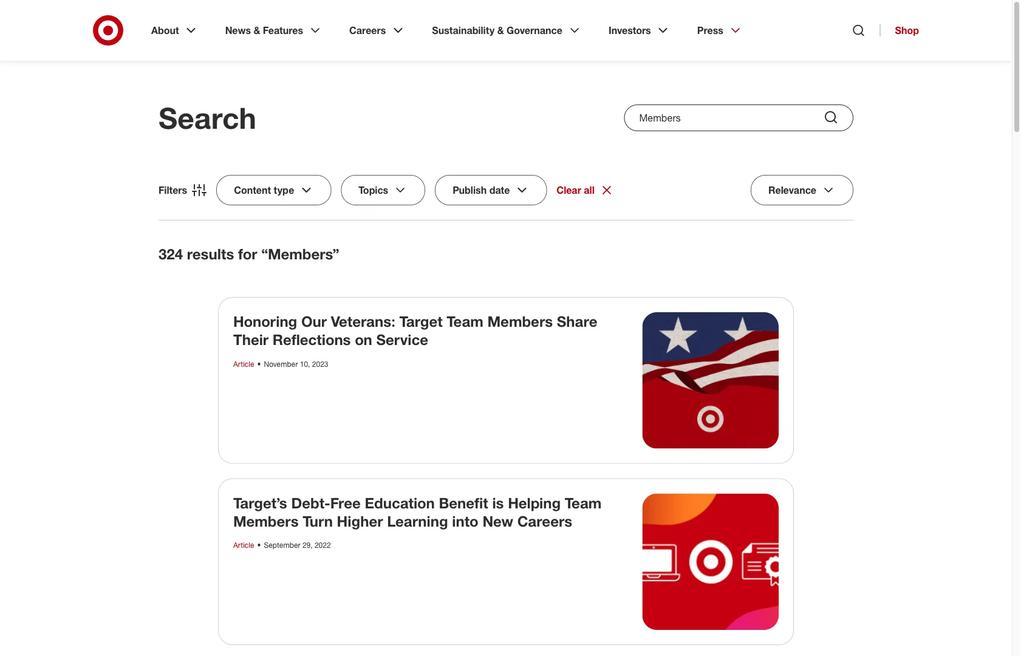 Task type: vqa. For each thing, say whether or not it's contained in the screenshot.
the topmost The
no



Task type: locate. For each thing, give the bounding box(es) containing it.
all
[[584, 184, 595, 196]]

team inside honoring our veterans: target team members share their reflections on service
[[447, 313, 484, 330]]

november 10, 2023
[[264, 359, 328, 369]]

& left governance
[[498, 24, 504, 36]]

1 vertical spatial article
[[233, 541, 254, 550]]

members inside honoring our veterans: target team members share their reflections on service
[[488, 313, 553, 330]]

members down the target's
[[233, 512, 299, 530]]

shop
[[895, 24, 919, 36]]

benefit
[[439, 494, 488, 512]]

for
[[238, 245, 257, 263]]

29,
[[303, 541, 313, 550]]

0 vertical spatial team
[[447, 313, 484, 330]]

2 article from the top
[[233, 541, 254, 550]]

press
[[697, 24, 724, 36]]

article link
[[233, 359, 254, 369], [233, 541, 254, 550]]

0 horizontal spatial &
[[254, 24, 260, 36]]

2 & from the left
[[498, 24, 504, 36]]

honoring our veterans: target team members share their reflections on service link
[[233, 313, 598, 349]]

reflections
[[273, 331, 351, 349]]

article
[[233, 359, 254, 369], [233, 541, 254, 550]]

learning
[[387, 512, 448, 530]]

article link for target's debt-free education benefit is helping team members turn higher learning into new careers
[[233, 541, 254, 550]]

content type
[[234, 184, 294, 196]]

a graphic of a red, white and blue flag with white stars and the target logo. image
[[643, 312, 779, 449]]

news & features
[[225, 24, 303, 36]]

team
[[447, 313, 484, 330], [565, 494, 602, 512]]

1 & from the left
[[254, 24, 260, 36]]

helping
[[508, 494, 561, 512]]

2 article link from the top
[[233, 541, 254, 550]]

investors link
[[600, 15, 679, 46]]

higher
[[337, 512, 383, 530]]

members
[[488, 313, 553, 330], [233, 512, 299, 530]]

filters
[[159, 184, 187, 196]]

0 horizontal spatial members
[[233, 512, 299, 530]]

careers
[[349, 24, 386, 36], [518, 512, 573, 530]]

topics
[[359, 184, 388, 196]]

about link
[[143, 15, 207, 46]]

1 horizontal spatial careers
[[518, 512, 573, 530]]

& inside 'sustainability & governance' link
[[498, 24, 504, 36]]

article link left september
[[233, 541, 254, 550]]

1 horizontal spatial &
[[498, 24, 504, 36]]

1 vertical spatial careers
[[518, 512, 573, 530]]

1 horizontal spatial members
[[488, 313, 553, 330]]

article left september
[[233, 541, 254, 550]]

target's
[[233, 494, 287, 512]]

10,
[[300, 359, 310, 369]]

0 vertical spatial members
[[488, 313, 553, 330]]

members inside the target's debt-free education benefit is helping team members turn higher learning into new careers
[[233, 512, 299, 530]]

members left share
[[488, 313, 553, 330]]

article link down "their"
[[233, 359, 254, 369]]

0 vertical spatial article
[[233, 359, 254, 369]]

team right 'helping'
[[565, 494, 602, 512]]

0 horizontal spatial careers
[[349, 24, 386, 36]]

1 article from the top
[[233, 359, 254, 369]]

investors
[[609, 24, 651, 36]]

news
[[225, 24, 251, 36]]

& inside news & features "link"
[[254, 24, 260, 36]]

1 vertical spatial team
[[565, 494, 602, 512]]

careers inside careers link
[[349, 24, 386, 36]]

1 vertical spatial members
[[233, 512, 299, 530]]

0 vertical spatial careers
[[349, 24, 386, 36]]

1 horizontal spatial team
[[565, 494, 602, 512]]

their
[[233, 331, 269, 349]]

& right news
[[254, 24, 260, 36]]

article down "their"
[[233, 359, 254, 369]]

1 vertical spatial article link
[[233, 541, 254, 550]]

1 article link from the top
[[233, 359, 254, 369]]

2022
[[315, 541, 331, 550]]

search
[[159, 100, 256, 136]]

team right the target
[[447, 313, 484, 330]]

clear all
[[557, 184, 595, 196]]

0 vertical spatial article link
[[233, 359, 254, 369]]

&
[[254, 24, 260, 36], [498, 24, 504, 36]]

0 horizontal spatial team
[[447, 313, 484, 330]]



Task type: describe. For each thing, give the bounding box(es) containing it.
share
[[557, 313, 598, 330]]

article for target's debt-free education benefit is helping team members turn higher learning into new careers
[[233, 541, 254, 550]]

november
[[264, 359, 298, 369]]

Relevance field
[[751, 175, 854, 205]]

results
[[187, 245, 234, 263]]

article for honoring our veterans: target team members share their reflections on service
[[233, 359, 254, 369]]

our
[[301, 313, 327, 330]]

topics button
[[341, 175, 425, 205]]

careers link
[[341, 15, 414, 46]]

publish date
[[453, 184, 510, 196]]

press link
[[689, 15, 752, 46]]

free
[[331, 494, 361, 512]]

governance
[[507, 24, 563, 36]]

Search search field
[[624, 105, 854, 131]]

shop link
[[880, 24, 919, 36]]

sustainability
[[432, 24, 495, 36]]

publish
[[453, 184, 487, 196]]

target's debt-free education benefit is helping team members turn higher learning into new careers link
[[233, 494, 602, 530]]

honoring our veterans: target team members share their reflections on service
[[233, 313, 598, 349]]

on
[[355, 331, 372, 349]]

clear all button
[[557, 183, 614, 198]]

is
[[492, 494, 504, 512]]

into
[[452, 512, 479, 530]]

324 results for "members"
[[159, 245, 339, 263]]

324
[[159, 245, 183, 263]]

type
[[274, 184, 294, 196]]

& for features
[[254, 24, 260, 36]]

publish date button
[[435, 175, 547, 205]]

turn
[[303, 512, 333, 530]]

veterans:
[[331, 313, 396, 330]]

team inside the target's debt-free education benefit is helping team members turn higher learning into new careers
[[565, 494, 602, 512]]

content type button
[[216, 175, 331, 205]]

article link for honoring our veterans: target team members share their reflections on service
[[233, 359, 254, 369]]

september 29, 2022
[[264, 541, 331, 550]]

relevance
[[769, 184, 817, 196]]

news & features link
[[217, 15, 331, 46]]

sustainability & governance link
[[424, 15, 591, 46]]

honoring
[[233, 313, 297, 330]]

content
[[234, 184, 271, 196]]

& for governance
[[498, 24, 504, 36]]

about
[[151, 24, 179, 36]]

date
[[490, 184, 510, 196]]

2023
[[312, 359, 328, 369]]

service
[[376, 331, 428, 349]]

careers inside the target's debt-free education benefit is helping team members turn higher learning into new careers
[[518, 512, 573, 530]]

features
[[263, 24, 303, 36]]

target's debt-free education benefit is helping team members turn higher learning into new careers
[[233, 494, 602, 530]]

clear
[[557, 184, 581, 196]]

education
[[365, 494, 435, 512]]

new
[[483, 512, 514, 530]]

sustainability & governance
[[432, 24, 563, 36]]

target
[[400, 313, 443, 330]]

september
[[264, 541, 301, 550]]

debt-
[[291, 494, 331, 512]]

logo image
[[643, 494, 779, 630]]

"members"
[[261, 245, 339, 263]]



